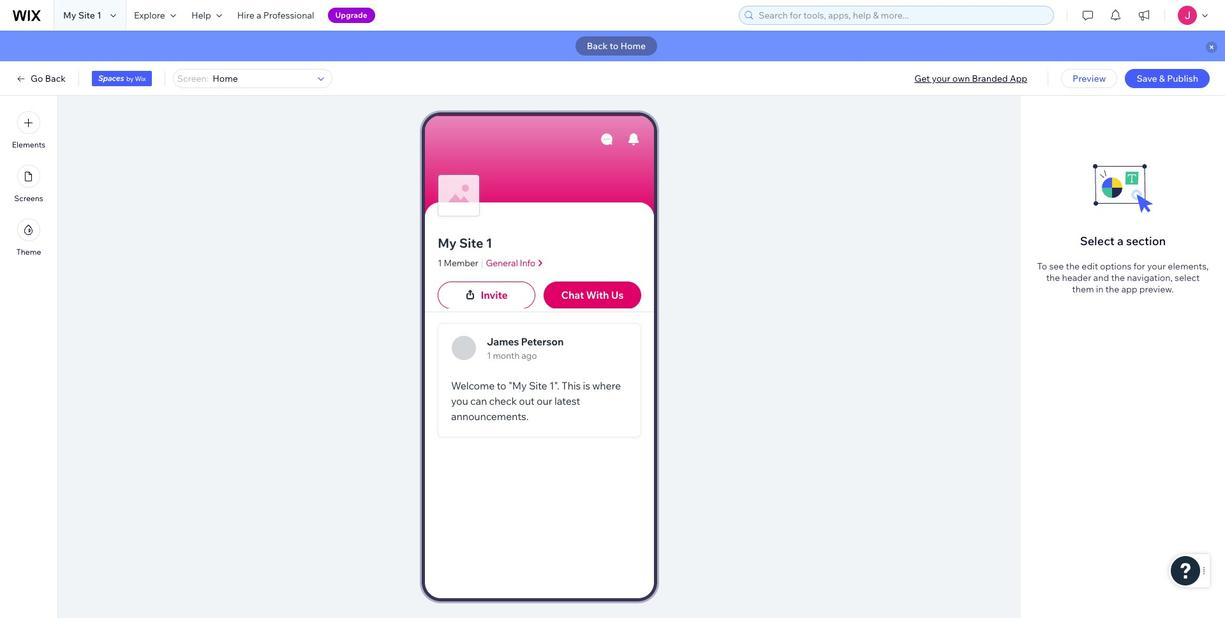 Task type: locate. For each thing, give the bounding box(es) containing it.
select a section
[[1081, 234, 1167, 248]]

edit
[[1082, 261, 1099, 272]]

site inside my site 1 1 member | general info
[[460, 235, 484, 251]]

back inside "button"
[[587, 40, 608, 52]]

options
[[1101, 261, 1132, 272]]

|
[[481, 257, 484, 269]]

1 left month
[[487, 350, 491, 361]]

site for my site 1
[[78, 10, 95, 21]]

1 left explore
[[97, 10, 101, 21]]

info
[[520, 257, 536, 269]]

theme
[[16, 247, 41, 257]]

screens
[[14, 193, 43, 203]]

branded
[[973, 73, 1009, 84]]

0 horizontal spatial back
[[45, 73, 66, 84]]

0 vertical spatial site
[[78, 10, 95, 21]]

1 vertical spatial to
[[497, 380, 507, 392]]

a right hire
[[257, 10, 262, 21]]

0 horizontal spatial to
[[497, 380, 507, 392]]

home
[[621, 40, 646, 52]]

1 vertical spatial your
[[1148, 261, 1167, 272]]

&
[[1160, 73, 1166, 84]]

to
[[1038, 261, 1048, 272]]

your
[[932, 73, 951, 84], [1148, 261, 1167, 272]]

1 inside james peterson 1 month ago
[[487, 350, 491, 361]]

1
[[97, 10, 101, 21], [486, 235, 493, 251], [438, 257, 442, 269], [487, 350, 491, 361]]

0 vertical spatial your
[[932, 73, 951, 84]]

site left 1".
[[529, 380, 548, 392]]

month
[[493, 350, 520, 361]]

to left 'home'
[[610, 40, 619, 52]]

Search for tools, apps, help & more... field
[[755, 6, 1050, 24]]

go back
[[31, 73, 66, 84]]

to inside "button"
[[610, 40, 619, 52]]

professional
[[264, 10, 314, 21]]

1 vertical spatial my
[[438, 235, 457, 251]]

preview.
[[1140, 283, 1175, 295]]

chat with us
[[562, 289, 624, 302]]

back right go
[[45, 73, 66, 84]]

hire a professional link
[[230, 0, 322, 31]]

upgrade
[[336, 10, 368, 20]]

1 horizontal spatial to
[[610, 40, 619, 52]]

a inside hire a professional link
[[257, 10, 262, 21]]

to up check on the bottom left
[[497, 380, 507, 392]]

1 horizontal spatial site
[[460, 235, 484, 251]]

help
[[191, 10, 211, 21]]

back left 'home'
[[587, 40, 608, 52]]

1 vertical spatial site
[[460, 235, 484, 251]]

0 vertical spatial a
[[257, 10, 262, 21]]

go
[[31, 73, 43, 84]]

my site 1 1 member | general info
[[438, 235, 536, 269]]

2 horizontal spatial site
[[529, 380, 548, 392]]

1 horizontal spatial back
[[587, 40, 608, 52]]

1 horizontal spatial your
[[1148, 261, 1167, 272]]

my for my site 1 1 member | general info
[[438, 235, 457, 251]]

our
[[537, 395, 553, 408]]

and
[[1094, 272, 1110, 283]]

to
[[610, 40, 619, 52], [497, 380, 507, 392]]

1".
[[550, 380, 560, 392]]

to see the edit options for your elements, the header and the navigation, select them in the app preview.
[[1038, 261, 1210, 295]]

general
[[486, 257, 518, 269]]

select
[[1176, 272, 1201, 283]]

theme button
[[16, 218, 41, 257]]

app
[[1122, 283, 1138, 295]]

site
[[78, 10, 95, 21], [460, 235, 484, 251], [529, 380, 548, 392]]

to inside welcome to "my site 1". this is where you can check out our latest announcements.
[[497, 380, 507, 392]]

0 vertical spatial to
[[610, 40, 619, 52]]

1 horizontal spatial a
[[1118, 234, 1124, 248]]

welcome to "my site 1". this is where you can check out our latest announcements.
[[451, 380, 623, 423]]

invite button
[[438, 281, 536, 309]]

None field
[[209, 70, 314, 87]]

elements,
[[1169, 261, 1210, 272]]

navigation,
[[1128, 272, 1174, 283]]

1 left member
[[438, 257, 442, 269]]

1 horizontal spatial my
[[438, 235, 457, 251]]

my inside my site 1 1 member | general info
[[438, 235, 457, 251]]

a for professional
[[257, 10, 262, 21]]

the right and
[[1112, 272, 1126, 283]]

a
[[257, 10, 262, 21], [1118, 234, 1124, 248]]

menu
[[0, 103, 57, 264]]

site left explore
[[78, 10, 95, 21]]

a right select
[[1118, 234, 1124, 248]]

1 up general
[[486, 235, 493, 251]]

the
[[1067, 261, 1080, 272], [1047, 272, 1061, 283], [1112, 272, 1126, 283], [1106, 283, 1120, 295]]

your right for
[[1148, 261, 1167, 272]]

your inside the to see the edit options for your elements, the header and the navigation, select them in the app preview.
[[1148, 261, 1167, 272]]

hire
[[237, 10, 255, 21]]

my
[[63, 10, 76, 21], [438, 235, 457, 251]]

publish
[[1168, 73, 1199, 84]]

site up member
[[460, 235, 484, 251]]

elements
[[12, 140, 45, 149]]

your right get
[[932, 73, 951, 84]]

hire a professional
[[237, 10, 314, 21]]

1 for james peterson 1 month ago
[[487, 350, 491, 361]]

header
[[618, 118, 649, 130]]

0 horizontal spatial site
[[78, 10, 95, 21]]

menu containing elements
[[0, 103, 57, 264]]

2 vertical spatial site
[[529, 380, 548, 392]]

app
[[1011, 73, 1028, 84]]

0 vertical spatial back
[[587, 40, 608, 52]]

1 vertical spatial a
[[1118, 234, 1124, 248]]

back
[[587, 40, 608, 52], [45, 73, 66, 84]]

the left header
[[1047, 272, 1061, 283]]

0 horizontal spatial my
[[63, 10, 76, 21]]

upgrade button
[[328, 8, 375, 23]]

0 horizontal spatial a
[[257, 10, 262, 21]]

0 vertical spatial my
[[63, 10, 76, 21]]



Task type: vqa. For each thing, say whether or not it's contained in the screenshot.
Search... field
no



Task type: describe. For each thing, give the bounding box(es) containing it.
see
[[1050, 261, 1065, 272]]

site for my site 1 1 member | general info
[[460, 235, 484, 251]]

the right in
[[1106, 283, 1120, 295]]

ago
[[522, 350, 537, 361]]

back to home
[[587, 40, 646, 52]]

latest
[[555, 395, 581, 408]]

screens button
[[14, 165, 43, 203]]

james
[[487, 335, 519, 348]]

back to home alert
[[0, 31, 1226, 61]]

screen:
[[177, 73, 209, 84]]

the right the see
[[1067, 261, 1080, 272]]

in
[[1097, 283, 1104, 295]]

announcements.
[[451, 410, 529, 423]]

elements button
[[12, 111, 45, 149]]

invite
[[481, 289, 508, 302]]

james peterson 1 month ago
[[487, 335, 564, 361]]

select
[[1081, 234, 1115, 248]]

save & publish
[[1137, 73, 1199, 84]]

welcome
[[451, 380, 495, 392]]

preview button
[[1062, 69, 1118, 88]]

preview
[[1073, 73, 1107, 84]]

go back button
[[15, 73, 66, 84]]

chat
[[562, 289, 584, 302]]

section
[[1127, 234, 1167, 248]]

to for welcome
[[497, 380, 507, 392]]

can
[[471, 395, 487, 408]]

save & publish button
[[1126, 69, 1211, 88]]

explore
[[134, 10, 165, 21]]

0 horizontal spatial your
[[932, 73, 951, 84]]

is
[[583, 380, 591, 392]]

to for back
[[610, 40, 619, 52]]

announcements
[[579, 298, 649, 310]]

peterson
[[521, 335, 564, 348]]

chat with us button
[[544, 281, 642, 309]]

get
[[915, 73, 930, 84]]

get your own branded app button
[[915, 73, 1028, 84]]

1 vertical spatial back
[[45, 73, 66, 84]]

you
[[451, 395, 468, 408]]

out
[[519, 395, 535, 408]]

back to home button
[[576, 36, 658, 56]]

check
[[489, 395, 517, 408]]

for
[[1134, 261, 1146, 272]]

member
[[444, 257, 479, 269]]

help button
[[184, 0, 230, 31]]

my for my site 1
[[63, 10, 76, 21]]

own
[[953, 73, 971, 84]]

"my
[[509, 380, 527, 392]]

where
[[593, 380, 621, 392]]

them
[[1073, 283, 1095, 295]]

1 for my site 1
[[97, 10, 101, 21]]

us
[[612, 289, 624, 302]]

1 member button
[[438, 257, 479, 269]]

my site 1 button
[[438, 234, 642, 252]]

a for section
[[1118, 234, 1124, 248]]

my site 1
[[63, 10, 101, 21]]

1 for my site 1 1 member | general info
[[486, 235, 493, 251]]

header
[[1063, 272, 1092, 283]]

save
[[1137, 73, 1158, 84]]

get your own branded app
[[915, 73, 1028, 84]]

this
[[562, 380, 581, 392]]

site inside welcome to "my site 1". this is where you can check out our latest announcements.
[[529, 380, 548, 392]]

with
[[586, 289, 609, 302]]



